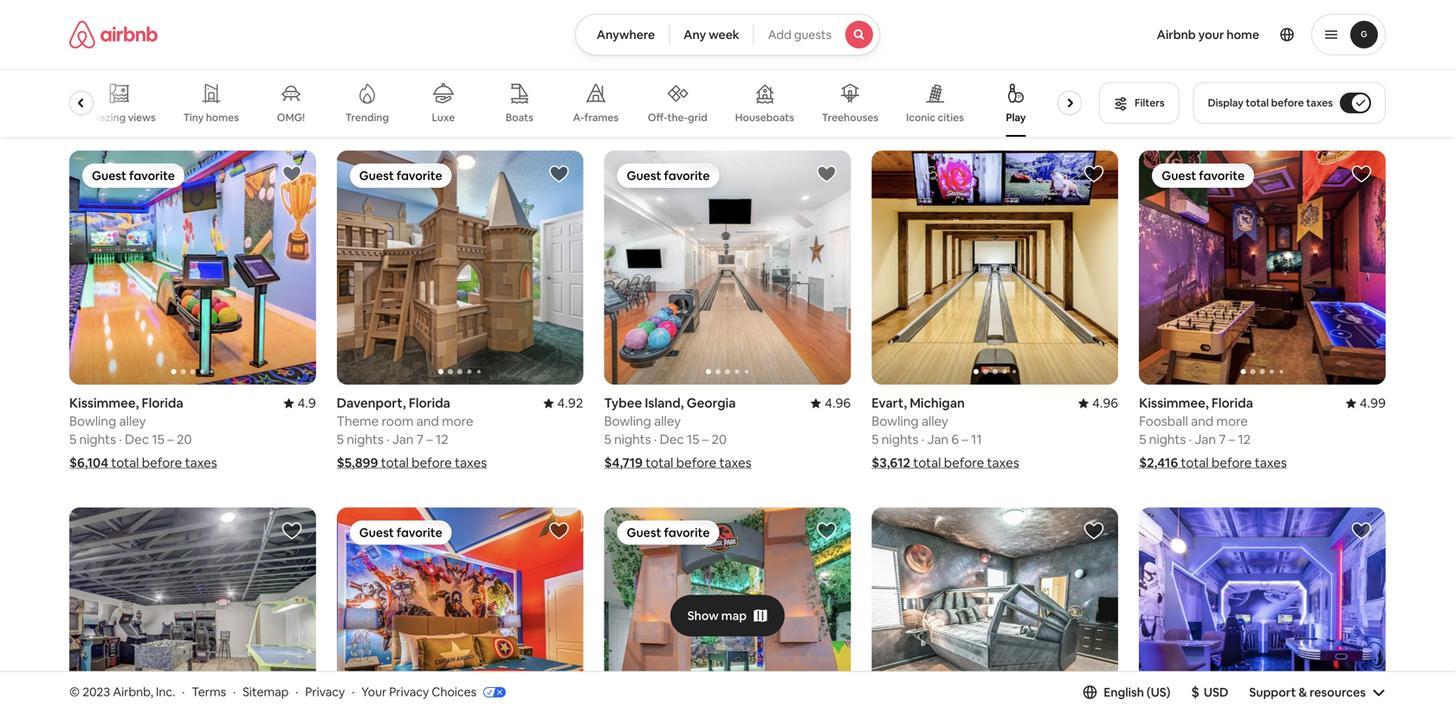 Task type: describe. For each thing, give the bounding box(es) containing it.
guests
[[794, 27, 832, 42]]

nights inside tybee island, georgia bowling alley 5 nights · dec 15 – 20 $4,719 total before taxes
[[614, 431, 651, 448]]

your privacy choices link
[[361, 685, 506, 702]]

bowling for evart,
[[872, 413, 919, 430]]

homes
[[206, 111, 239, 124]]

· inside 'kissimmee, florida foosball and more 5 nights · jan 7 – 12 $2,416 total before taxes'
[[1189, 431, 1192, 448]]

$2,416
[[1139, 455, 1178, 472]]

iconic cities
[[906, 111, 964, 124]]

airbnb
[[1157, 27, 1196, 42]]

add to wishlist: tybee island, georgia image
[[816, 164, 837, 184]]

2 privacy from the left
[[389, 685, 429, 700]]

taxes inside 'kissimmee, florida foosball and more 5 nights · jan 7 – 12 $2,416 total before taxes'
[[1255, 455, 1287, 472]]

nights inside "evart, michigan bowling alley 5 nights · jan 6 – 11 $3,612 total before taxes"
[[882, 431, 919, 448]]

4.92 out of 5 average rating image
[[543, 395, 583, 412]]

&
[[1299, 685, 1307, 701]]

florida for room
[[409, 395, 450, 412]]

privacy link
[[305, 685, 345, 700]]

© 2023 airbnb, inc. ·
[[69, 685, 185, 700]]

map
[[721, 609, 747, 624]]

and inside davenport, florida theme room and more 5 nights · jan 7 – 12 $5,899 total before taxes
[[416, 413, 439, 430]]

add to wishlist: kissimmee, florida image
[[1351, 521, 1372, 542]]

resources
[[1310, 685, 1366, 701]]

luxe
[[432, 111, 455, 124]]

$3,612
[[872, 455, 910, 472]]

4.92
[[557, 395, 583, 412]]

kissimmee, florida bowling alley 5 nights · dec 15 – 20 $6,104 total before taxes
[[69, 395, 217, 472]]

4.96 out of 5 average rating image
[[1078, 395, 1118, 412]]

tiny homes
[[183, 111, 239, 124]]

dec inside tybee island, georgia bowling alley 5 nights · dec 15 – 20 $4,719 total before taxes
[[660, 431, 684, 448]]

theme
[[337, 413, 379, 430]]

show map
[[687, 609, 747, 624]]

15 inside the kissimmee, florida bowling alley 5 nights · dec 15 – 20 $6,104 total before taxes
[[152, 431, 164, 448]]

before inside davenport, florida theme room and more 5 nights · jan 7 – 12 $5,899 total before taxes
[[412, 455, 452, 472]]

alley inside tybee island, georgia bowling alley 5 nights · dec 15 – 20 $4,719 total before taxes
[[654, 413, 681, 430]]

anywhere button
[[575, 14, 670, 55]]

total inside tybee island, georgia bowling alley 5 nights · dec 15 – 20 $4,719 total before taxes
[[646, 455, 673, 472]]

boats
[[506, 111, 533, 124]]

4.96 out of 5 average rating image
[[811, 395, 851, 412]]

filters button
[[1099, 82, 1179, 124]]

jan inside davenport, florida theme room and more 5 nights · jan 7 – 12 $5,899 total before taxes
[[392, 431, 414, 448]]

· inside davenport, florida theme room and more 5 nights · jan 7 – 12 $5,899 total before taxes
[[386, 431, 389, 448]]

iconic
[[906, 111, 935, 124]]

airbnb your home link
[[1146, 16, 1270, 53]]

show
[[687, 609, 719, 624]]

any
[[684, 27, 706, 42]]

off-
[[648, 111, 667, 124]]

any week button
[[669, 14, 754, 55]]

©
[[69, 685, 80, 700]]

add to wishlist: kissimmee, florida image for 4.99
[[1351, 164, 1372, 184]]

bowling for kissimmee,
[[69, 413, 116, 430]]

jan inside 'kissimmee, florida foosball and more 5 nights · jan 7 – 12 $2,416 total before taxes'
[[1195, 431, 1216, 448]]

dec inside the kissimmee, florida bowling alley 5 nights · dec 15 – 20 $6,104 total before taxes
[[125, 431, 149, 448]]

any week
[[684, 27, 739, 42]]

before inside 'kissimmee, florida foosball and more 5 nights · jan 7 – 12 $2,416 total before taxes'
[[1212, 455, 1252, 472]]

total right display
[[1246, 96, 1269, 110]]

davenport, florida theme room and more 5 nights · jan 7 – 12 $5,899 total before taxes
[[337, 395, 487, 472]]

4.96 for tybee island, georgia bowling alley 5 nights · dec 15 – 20 $4,719 total before taxes
[[825, 395, 851, 412]]

taxes inside "evart, michigan bowling alley 5 nights · jan 6 – 11 $3,612 total before taxes"
[[987, 455, 1019, 472]]

houseboats
[[735, 111, 794, 124]]

and inside 'kissimmee, florida foosball and more 5 nights · jan 7 – 12 $2,416 total before taxes'
[[1191, 413, 1214, 430]]

davenport,
[[337, 395, 406, 412]]

florida for and
[[1212, 395, 1253, 412]]

before inside "evart, michigan bowling alley 5 nights · jan 6 – 11 $3,612 total before taxes"
[[944, 455, 984, 472]]

support
[[1249, 685, 1296, 701]]

profile element
[[901, 0, 1386, 69]]

add to wishlist: champions gate, florida image
[[1084, 521, 1104, 542]]

taxes inside the kissimmee, florida bowling alley 5 nights · dec 15 – 20 $6,104 total before taxes
[[185, 455, 217, 472]]

english
[[1104, 685, 1144, 701]]

trending
[[345, 111, 389, 124]]

– inside tybee island, georgia bowling alley 5 nights · dec 15 – 20 $4,719 total before taxes
[[702, 431, 709, 448]]

sitemap link
[[243, 685, 289, 700]]

4.9 out of 5 average rating image
[[284, 395, 316, 412]]

support & resources button
[[1249, 685, 1386, 701]]

terms · sitemap · privacy ·
[[192, 685, 355, 700]]

– inside the kissimmee, florida bowling alley 5 nights · dec 15 – 20 $6,104 total before taxes
[[167, 431, 174, 448]]

kissimmee, for foosball
[[1139, 395, 1209, 412]]

views
[[128, 111, 156, 124]]

(us)
[[1147, 685, 1170, 701]]

$4,719
[[604, 455, 643, 472]]

6
[[951, 431, 959, 448]]

7 inside 'kissimmee, florida foosball and more 5 nights · jan 7 – 12 $2,416 total before taxes'
[[1219, 431, 1226, 448]]

· inside "evart, michigan bowling alley 5 nights · jan 6 – 11 $3,612 total before taxes"
[[921, 431, 924, 448]]

20 inside the kissimmee, florida bowling alley 5 nights · dec 15 – 20 $6,104 total before taxes
[[177, 431, 192, 448]]

total inside 'kissimmee, florida foosball and more 5 nights · jan 7 – 12 $2,416 total before taxes'
[[1181, 455, 1209, 472]]

display
[[1208, 96, 1244, 110]]

jan inside "evart, michigan bowling alley 5 nights · jan 6 – 11 $3,612 total before taxes"
[[927, 431, 949, 448]]

treehouses
[[822, 111, 878, 124]]

11
[[971, 431, 982, 448]]

sitemap
[[243, 685, 289, 700]]

taxes inside davenport, florida theme room and more 5 nights · jan 7 – 12 $5,899 total before taxes
[[455, 455, 487, 472]]

none search field containing anywhere
[[575, 14, 880, 55]]

4.99 out of 5 average rating image
[[1346, 395, 1386, 412]]

4.96 for evart, michigan bowling alley 5 nights · jan 6 – 11 $3,612 total before taxes
[[1092, 395, 1118, 412]]

· inside the kissimmee, florida bowling alley 5 nights · dec 15 – 20 $6,104 total before taxes
[[119, 431, 122, 448]]

choices
[[432, 685, 476, 700]]

add
[[768, 27, 792, 42]]

5 inside davenport, florida theme room and more 5 nights · jan 7 – 12 $5,899 total before taxes
[[337, 431, 344, 448]]

inc.
[[156, 685, 175, 700]]

alley for dec
[[119, 413, 146, 430]]

the-
[[667, 111, 688, 124]]

english (us)
[[1104, 685, 1170, 701]]

evart,
[[872, 395, 907, 412]]

5 inside tybee island, georgia bowling alley 5 nights · dec 15 – 20 $4,719 total before taxes
[[604, 431, 611, 448]]

show map button
[[670, 596, 785, 637]]

usd
[[1204, 685, 1228, 701]]

total inside davenport, florida theme room and more 5 nights · jan 7 – 12 $5,899 total before taxes
[[381, 455, 409, 472]]

your privacy choices
[[361, 685, 476, 700]]

nights inside davenport, florida theme room and more 5 nights · jan 7 – 12 $5,899 total before taxes
[[347, 431, 384, 448]]

english (us) button
[[1083, 685, 1170, 701]]



Task type: vqa. For each thing, say whether or not it's contained in the screenshot.


Task type: locate. For each thing, give the bounding box(es) containing it.
bowling inside tybee island, georgia bowling alley 5 nights · dec 15 – 20 $4,719 total before taxes
[[604, 413, 651, 430]]

more
[[442, 413, 473, 430], [1216, 413, 1248, 430]]

$5,899
[[337, 455, 378, 472]]

0 horizontal spatial florida
[[142, 395, 183, 412]]

1 5 from the left
[[69, 431, 76, 448]]

kissimmee, up $6,104
[[69, 395, 139, 412]]

3 – from the left
[[962, 431, 968, 448]]

omg!
[[277, 111, 305, 124]]

4.96
[[1092, 395, 1118, 412], [825, 395, 851, 412]]

before inside the kissimmee, florida bowling alley 5 nights · dec 15 – 20 $6,104 total before taxes
[[142, 455, 182, 472]]

15 inside tybee island, georgia bowling alley 5 nights · dec 15 – 20 $4,719 total before taxes
[[687, 431, 699, 448]]

florida
[[142, 395, 183, 412], [409, 395, 450, 412], [1212, 395, 1253, 412]]

foosball
[[1139, 413, 1188, 430]]

1 florida from the left
[[142, 395, 183, 412]]

1 4.96 from the left
[[1092, 395, 1118, 412]]

1 horizontal spatial 4.96
[[1092, 395, 1118, 412]]

7 inside davenport, florida theme room and more 5 nights · jan 7 – 12 $5,899 total before taxes
[[416, 431, 424, 448]]

2 add to wishlist: davenport, florida image from the top
[[549, 521, 570, 542]]

total right $2,416
[[1181, 455, 1209, 472]]

5 inside 'kissimmee, florida foosball and more 5 nights · jan 7 – 12 $2,416 total before taxes'
[[1139, 431, 1146, 448]]

alley for jan
[[922, 413, 948, 430]]

1 dec from the left
[[125, 431, 149, 448]]

3 5 from the left
[[872, 431, 879, 448]]

before down the 6
[[944, 455, 984, 472]]

20
[[177, 431, 192, 448], [712, 431, 727, 448]]

total
[[1246, 96, 1269, 110], [111, 455, 139, 472], [381, 455, 409, 472], [913, 455, 941, 472], [646, 455, 673, 472], [1181, 455, 1209, 472]]

before right $6,104
[[142, 455, 182, 472]]

· inside tybee island, georgia bowling alley 5 nights · dec 15 – 20 $4,719 total before taxes
[[654, 431, 657, 448]]

bowling down evart,
[[872, 413, 919, 430]]

5 up $3,612
[[872, 431, 879, 448]]

kissimmee, inside the kissimmee, florida bowling alley 5 nights · dec 15 – 20 $6,104 total before taxes
[[69, 395, 139, 412]]

display total before taxes
[[1208, 96, 1333, 110]]

airbnb,
[[113, 685, 153, 700]]

1 15 from the left
[[152, 431, 164, 448]]

4.9
[[297, 395, 316, 412]]

kissimmee, for bowling
[[69, 395, 139, 412]]

2 nights from the left
[[347, 431, 384, 448]]

anywhere
[[597, 27, 655, 42]]

2 horizontal spatial bowling
[[872, 413, 919, 430]]

2 4.96 from the left
[[825, 395, 851, 412]]

before down georgia
[[676, 455, 716, 472]]

nights up $6,104
[[79, 431, 116, 448]]

before inside tybee island, georgia bowling alley 5 nights · dec 15 – 20 $4,719 total before taxes
[[676, 455, 716, 472]]

1 bowling from the left
[[69, 413, 116, 430]]

1 privacy from the left
[[305, 685, 345, 700]]

add guests button
[[753, 14, 880, 55]]

terms
[[192, 685, 226, 700]]

tybee
[[604, 395, 642, 412]]

1 horizontal spatial and
[[1191, 413, 1214, 430]]

2 alley from the left
[[922, 413, 948, 430]]

0 horizontal spatial 7
[[416, 431, 424, 448]]

5 up $6,104
[[69, 431, 76, 448]]

5 down foosball
[[1139, 431, 1146, 448]]

2 horizontal spatial alley
[[922, 413, 948, 430]]

3 alley from the left
[[654, 413, 681, 430]]

more inside 'kissimmee, florida foosball and more 5 nights · jan 7 – 12 $2,416 total before taxes'
[[1216, 413, 1248, 430]]

michigan
[[910, 395, 965, 412]]

5 up $4,719
[[604, 431, 611, 448]]

filters
[[1135, 96, 1165, 110]]

nights down foosball
[[1149, 431, 1186, 448]]

– inside 'kissimmee, florida foosball and more 5 nights · jan 7 – 12 $2,416 total before taxes'
[[1229, 431, 1235, 448]]

3 jan from the left
[[1195, 431, 1216, 448]]

frames
[[584, 111, 619, 124]]

0 horizontal spatial more
[[442, 413, 473, 430]]

before down room
[[412, 455, 452, 472]]

florida inside the kissimmee, florida bowling alley 5 nights · dec 15 – 20 $6,104 total before taxes
[[142, 395, 183, 412]]

week
[[709, 27, 739, 42]]

0 horizontal spatial add to wishlist: kissimmee, florida image
[[281, 164, 302, 184]]

2 7 from the left
[[1219, 431, 1226, 448]]

– inside "evart, michigan bowling alley 5 nights · jan 6 – 11 $3,612 total before taxes"
[[962, 431, 968, 448]]

more right foosball
[[1216, 413, 1248, 430]]

bowling inside the kissimmee, florida bowling alley 5 nights · dec 15 – 20 $6,104 total before taxes
[[69, 413, 116, 430]]

privacy left your
[[305, 685, 345, 700]]

tybee island, georgia bowling alley 5 nights · dec 15 – 20 $4,719 total before taxes
[[604, 395, 752, 472]]

1 kissimmee, from the left
[[69, 395, 139, 412]]

0 horizontal spatial jan
[[392, 431, 414, 448]]

nights up $3,612
[[882, 431, 919, 448]]

grid
[[688, 111, 707, 124]]

more right room
[[442, 413, 473, 430]]

kissimmee, up foosball
[[1139, 395, 1209, 412]]

2 horizontal spatial florida
[[1212, 395, 1253, 412]]

5
[[69, 431, 76, 448], [337, 431, 344, 448], [872, 431, 879, 448], [604, 431, 611, 448], [1139, 431, 1146, 448]]

total inside "evart, michigan bowling alley 5 nights · jan 6 – 11 $3,612 total before taxes"
[[913, 455, 941, 472]]

1 add to wishlist: davenport, florida image from the top
[[549, 164, 570, 184]]

3 nights from the left
[[882, 431, 919, 448]]

$ usd
[[1191, 684, 1228, 701]]

2 – from the left
[[426, 431, 433, 448]]

2 5 from the left
[[337, 431, 344, 448]]

1 and from the left
[[416, 413, 439, 430]]

0 horizontal spatial bowling
[[69, 413, 116, 430]]

nights
[[79, 431, 116, 448], [347, 431, 384, 448], [882, 431, 919, 448], [614, 431, 651, 448], [1149, 431, 1186, 448]]

room
[[382, 413, 414, 430]]

your
[[361, 685, 387, 700]]

add to wishlist: davenport, florida image
[[549, 164, 570, 184], [549, 521, 570, 542]]

4.99
[[1360, 395, 1386, 412]]

and right foosball
[[1191, 413, 1214, 430]]

20 inside tybee island, georgia bowling alley 5 nights · dec 15 – 20 $4,719 total before taxes
[[712, 431, 727, 448]]

5 5 from the left
[[1139, 431, 1146, 448]]

1 horizontal spatial jan
[[927, 431, 949, 448]]

alley inside the kissimmee, florida bowling alley 5 nights · dec 15 – 20 $6,104 total before taxes
[[119, 413, 146, 430]]

2 12 from the left
[[1238, 431, 1251, 448]]

1 horizontal spatial 7
[[1219, 431, 1226, 448]]

bowling inside "evart, michigan bowling alley 5 nights · jan 6 – 11 $3,612 total before taxes"
[[872, 413, 919, 430]]

2 dec from the left
[[660, 431, 684, 448]]

group containing amazing views
[[69, 69, 1089, 137]]

total inside the kissimmee, florida bowling alley 5 nights · dec 15 – 20 $6,104 total before taxes
[[111, 455, 139, 472]]

cities
[[938, 111, 964, 124]]

1 horizontal spatial 15
[[687, 431, 699, 448]]

1 horizontal spatial bowling
[[604, 413, 651, 430]]

nights inside 'kissimmee, florida foosball and more 5 nights · jan 7 – 12 $2,416 total before taxes'
[[1149, 431, 1186, 448]]

2 jan from the left
[[927, 431, 949, 448]]

None search field
[[575, 14, 880, 55]]

a-frames
[[573, 111, 619, 124]]

1 horizontal spatial florida
[[409, 395, 450, 412]]

0 horizontal spatial privacy
[[305, 685, 345, 700]]

0 horizontal spatial and
[[416, 413, 439, 430]]

kissimmee, inside 'kissimmee, florida foosball and more 5 nights · jan 7 – 12 $2,416 total before taxes'
[[1139, 395, 1209, 412]]

evart, michigan bowling alley 5 nights · jan 6 – 11 $3,612 total before taxes
[[872, 395, 1019, 472]]

total right $4,719
[[646, 455, 673, 472]]

bowling up $6,104
[[69, 413, 116, 430]]

support & resources
[[1249, 685, 1366, 701]]

1 horizontal spatial privacy
[[389, 685, 429, 700]]

1 more from the left
[[442, 413, 473, 430]]

1 7 from the left
[[416, 431, 424, 448]]

4 nights from the left
[[614, 431, 651, 448]]

island,
[[645, 395, 684, 412]]

total right $6,104
[[111, 455, 139, 472]]

total right $5,899
[[381, 455, 409, 472]]

1 12 from the left
[[436, 431, 448, 448]]

1 horizontal spatial kissimmee,
[[1139, 395, 1209, 412]]

play
[[1006, 111, 1026, 124]]

1 horizontal spatial dec
[[660, 431, 684, 448]]

and
[[416, 413, 439, 430], [1191, 413, 1214, 430]]

nights up $4,719
[[614, 431, 651, 448]]

taxes inside tybee island, georgia bowling alley 5 nights · dec 15 – 20 $4,719 total before taxes
[[719, 455, 752, 472]]

add to wishlist: kissimmee, florida image
[[281, 164, 302, 184], [1351, 164, 1372, 184], [816, 521, 837, 542]]

2 20 from the left
[[712, 431, 727, 448]]

your
[[1198, 27, 1224, 42]]

2023
[[82, 685, 110, 700]]

florida inside davenport, florida theme room and more 5 nights · jan 7 – 12 $5,899 total before taxes
[[409, 395, 450, 412]]

1 jan from the left
[[392, 431, 414, 448]]

1 horizontal spatial alley
[[654, 413, 681, 430]]

a-
[[573, 111, 584, 124]]

– inside davenport, florida theme room and more 5 nights · jan 7 – 12 $5,899 total before taxes
[[426, 431, 433, 448]]

2 15 from the left
[[687, 431, 699, 448]]

add to wishlist: kissimmee, florida image for 4.9
[[281, 164, 302, 184]]

florida inside 'kissimmee, florida foosball and more 5 nights · jan 7 – 12 $2,416 total before taxes'
[[1212, 395, 1253, 412]]

terms link
[[192, 685, 226, 700]]

georgia
[[687, 395, 736, 412]]

2 bowling from the left
[[872, 413, 919, 430]]

before right display
[[1271, 96, 1304, 110]]

2 florida from the left
[[409, 395, 450, 412]]

12 inside 'kissimmee, florida foosball and more 5 nights · jan 7 – 12 $2,416 total before taxes'
[[1238, 431, 1251, 448]]

4 5 from the left
[[604, 431, 611, 448]]

5 inside "evart, michigan bowling alley 5 nights · jan 6 – 11 $3,612 total before taxes"
[[872, 431, 879, 448]]

alley inside "evart, michigan bowling alley 5 nights · jan 6 – 11 $3,612 total before taxes"
[[922, 413, 948, 430]]

–
[[167, 431, 174, 448], [426, 431, 433, 448], [962, 431, 968, 448], [702, 431, 709, 448], [1229, 431, 1235, 448]]

5 – from the left
[[1229, 431, 1235, 448]]

bowling down tybee at left
[[604, 413, 651, 430]]

nights down theme
[[347, 431, 384, 448]]

0 horizontal spatial 4.96
[[825, 395, 851, 412]]

12
[[436, 431, 448, 448], [1238, 431, 1251, 448]]

before
[[1271, 96, 1304, 110], [142, 455, 182, 472], [412, 455, 452, 472], [944, 455, 984, 472], [676, 455, 716, 472], [1212, 455, 1252, 472]]

1 vertical spatial add to wishlist: davenport, florida image
[[549, 521, 570, 542]]

add guests
[[768, 27, 832, 42]]

$6,104
[[69, 455, 108, 472]]

1 horizontal spatial more
[[1216, 413, 1248, 430]]

2 horizontal spatial jan
[[1195, 431, 1216, 448]]

3 florida from the left
[[1212, 395, 1253, 412]]

privacy right your
[[389, 685, 429, 700]]

1 alley from the left
[[119, 413, 146, 430]]

2 and from the left
[[1191, 413, 1214, 430]]

·
[[119, 431, 122, 448], [386, 431, 389, 448], [921, 431, 924, 448], [654, 431, 657, 448], [1189, 431, 1192, 448], [182, 685, 185, 700], [233, 685, 236, 700], [296, 685, 298, 700], [352, 685, 355, 700]]

0 horizontal spatial 12
[[436, 431, 448, 448]]

kissimmee, florida foosball and more 5 nights · jan 7 – 12 $2,416 total before taxes
[[1139, 395, 1287, 472]]

airbnb your home
[[1157, 27, 1259, 42]]

0 horizontal spatial kissimmee,
[[69, 395, 139, 412]]

1 – from the left
[[167, 431, 174, 448]]

3 bowling from the left
[[604, 413, 651, 430]]

nights inside the kissimmee, florida bowling alley 5 nights · dec 15 – 20 $6,104 total before taxes
[[79, 431, 116, 448]]

0 horizontal spatial 15
[[152, 431, 164, 448]]

1 horizontal spatial add to wishlist: kissimmee, florida image
[[816, 521, 837, 542]]

$
[[1191, 684, 1200, 701]]

12 inside davenport, florida theme room and more 5 nights · jan 7 – 12 $5,899 total before taxes
[[436, 431, 448, 448]]

group
[[69, 69, 1089, 137], [69, 151, 316, 385], [337, 151, 583, 385], [604, 151, 851, 385], [872, 151, 1118, 385], [1139, 151, 1386, 385], [69, 508, 316, 714], [337, 508, 583, 714], [604, 508, 851, 714], [872, 508, 1118, 714], [1139, 508, 1386, 714]]

1 nights from the left
[[79, 431, 116, 448]]

2 horizontal spatial add to wishlist: kissimmee, florida image
[[1351, 164, 1372, 184]]

home
[[1227, 27, 1259, 42]]

4 – from the left
[[702, 431, 709, 448]]

1 horizontal spatial 20
[[712, 431, 727, 448]]

amazing
[[82, 111, 126, 124]]

0 horizontal spatial dec
[[125, 431, 149, 448]]

0 vertical spatial add to wishlist: davenport, florida image
[[549, 164, 570, 184]]

5 down theme
[[337, 431, 344, 448]]

7
[[416, 431, 424, 448], [1219, 431, 1226, 448]]

amazing views
[[82, 111, 156, 124]]

total right $3,612
[[913, 455, 941, 472]]

5 inside the kissimmee, florida bowling alley 5 nights · dec 15 – 20 $6,104 total before taxes
[[69, 431, 76, 448]]

2 more from the left
[[1216, 413, 1248, 430]]

1 20 from the left
[[177, 431, 192, 448]]

0 horizontal spatial alley
[[119, 413, 146, 430]]

florida for alley
[[142, 395, 183, 412]]

1 horizontal spatial 12
[[1238, 431, 1251, 448]]

add to wishlist: evart, michigan image
[[1084, 164, 1104, 184]]

kissimmee,
[[69, 395, 139, 412], [1139, 395, 1209, 412]]

5 nights from the left
[[1149, 431, 1186, 448]]

dec
[[125, 431, 149, 448], [660, 431, 684, 448]]

tiny
[[183, 111, 204, 124]]

and right room
[[416, 413, 439, 430]]

0 horizontal spatial 20
[[177, 431, 192, 448]]

privacy
[[305, 685, 345, 700], [389, 685, 429, 700]]

add to wishlist: markesan, wisconsin image
[[281, 521, 302, 542]]

2 kissimmee, from the left
[[1139, 395, 1209, 412]]

before right $2,416
[[1212, 455, 1252, 472]]

more inside davenport, florida theme room and more 5 nights · jan 7 – 12 $5,899 total before taxes
[[442, 413, 473, 430]]

off-the-grid
[[648, 111, 707, 124]]



